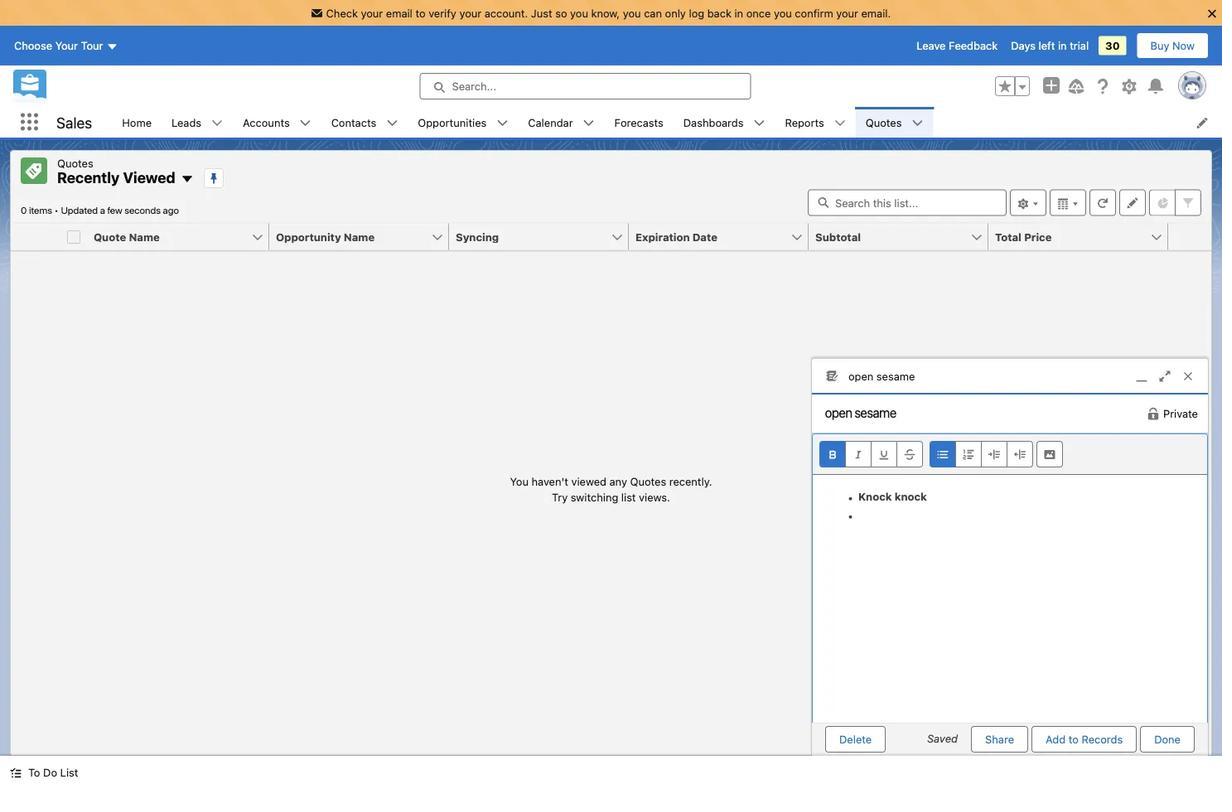 Task type: vqa. For each thing, say whether or not it's contained in the screenshot.
0 ITEMS • UPDATED A FEW SECONDS AGO
yes



Task type: describe. For each thing, give the bounding box(es) containing it.
add to records button
[[1032, 726, 1137, 753]]

leave feedback
[[917, 39, 998, 52]]

text default image inside quotes list item
[[912, 117, 924, 129]]

expiration date
[[636, 230, 718, 243]]

open sesame
[[849, 370, 916, 382]]

text default image inside to do list 'button'
[[10, 767, 22, 779]]

quotes list item
[[856, 107, 934, 138]]

expiration date button
[[629, 223, 791, 250]]

expiration
[[636, 230, 690, 243]]

home link
[[112, 107, 162, 138]]

to do list
[[28, 766, 78, 779]]

choose your tour
[[14, 39, 103, 52]]

views.
[[639, 491, 671, 503]]

open sesame dialog
[[812, 358, 1209, 765]]

recently viewed status
[[21, 204, 61, 216]]

email
[[386, 7, 413, 19]]

list
[[60, 766, 78, 779]]

item number element
[[11, 223, 61, 251]]

status inside recently viewed|quotes|list view element
[[510, 473, 713, 505]]

toolbar inside the open sesame dialog
[[813, 434, 1208, 475]]

ago
[[163, 204, 179, 216]]

done
[[1155, 733, 1181, 746]]

calendar
[[528, 116, 573, 128]]

2 your from the left
[[460, 7, 482, 19]]

check your email to verify your account. just so you know, you can only log back in once you confirm your email.
[[326, 7, 891, 19]]

try
[[552, 491, 568, 503]]

action image
[[1169, 223, 1212, 250]]

0 vertical spatial in
[[735, 7, 744, 19]]

email.
[[862, 7, 891, 19]]

add
[[1046, 733, 1066, 746]]

forecasts
[[615, 116, 664, 128]]

reports link
[[775, 107, 835, 138]]

forecasts link
[[605, 107, 674, 138]]

leave
[[917, 39, 946, 52]]

left
[[1039, 39, 1056, 52]]

0
[[21, 204, 27, 216]]

name for opportunity name
[[344, 230, 375, 243]]

recently viewed|quotes|list view element
[[10, 150, 1213, 756]]

opportunity name
[[276, 230, 375, 243]]

you
[[510, 475, 529, 487]]

format body element
[[930, 441, 1034, 468]]

once
[[747, 7, 771, 19]]

updated
[[61, 204, 98, 216]]

haven't
[[532, 475, 569, 487]]

quotes inside list item
[[866, 116, 902, 128]]

text default image for reports
[[835, 117, 846, 129]]

search... button
[[420, 73, 751, 100]]

subtotal button
[[809, 223, 971, 250]]

quote
[[94, 230, 126, 243]]

reports
[[785, 116, 825, 128]]

buy
[[1151, 39, 1170, 52]]

tour
[[81, 39, 103, 52]]

sales
[[56, 113, 92, 131]]

back
[[708, 7, 732, 19]]

know,
[[591, 7, 620, 19]]

knock knock
[[859, 490, 928, 502]]

text default image right viewed
[[181, 173, 194, 186]]

seconds
[[125, 204, 161, 216]]

do
[[43, 766, 57, 779]]

leads list item
[[162, 107, 233, 138]]

just
[[531, 7, 553, 19]]

switching
[[571, 491, 619, 503]]

contacts list item
[[321, 107, 408, 138]]

recently
[[57, 169, 120, 187]]

share button
[[972, 726, 1029, 753]]

done button
[[1141, 726, 1195, 753]]

check
[[326, 7, 358, 19]]

now
[[1173, 39, 1195, 52]]

knock
[[895, 490, 928, 502]]

leave feedback link
[[917, 39, 998, 52]]

few
[[107, 204, 122, 216]]

text default image inside the open sesame dialog
[[1147, 407, 1161, 420]]

delete
[[840, 733, 872, 746]]

viewed
[[572, 475, 607, 487]]

buy now
[[1151, 39, 1195, 52]]

add to records
[[1046, 733, 1123, 746]]

total price
[[996, 230, 1052, 243]]

text default image inside opportunities list item
[[497, 117, 508, 129]]

1 vertical spatial in
[[1059, 39, 1067, 52]]

list containing home
[[112, 107, 1223, 138]]

choose
[[14, 39, 52, 52]]

opportunities
[[418, 116, 487, 128]]

your
[[55, 39, 78, 52]]

saved
[[928, 732, 958, 744]]

item number image
[[11, 223, 61, 250]]

items
[[29, 204, 52, 216]]

log
[[689, 7, 705, 19]]



Task type: locate. For each thing, give the bounding box(es) containing it.
text default image
[[300, 117, 311, 129], [583, 117, 595, 129], [835, 117, 846, 129]]

name down seconds
[[129, 230, 160, 243]]

you right once
[[774, 7, 792, 19]]

expiration date element
[[629, 223, 819, 251]]

1 horizontal spatial text default image
[[583, 117, 595, 129]]

Compose text text field
[[813, 475, 1208, 723]]

to
[[416, 7, 426, 19], [1069, 733, 1079, 746]]

recently.
[[670, 475, 713, 487]]

dashboards
[[684, 116, 744, 128]]

2 horizontal spatial your
[[837, 7, 859, 19]]

0 items • updated a few seconds ago
[[21, 204, 179, 216]]

so
[[556, 7, 567, 19]]

text default image right accounts
[[300, 117, 311, 129]]

subtotal element
[[809, 223, 999, 251]]

in right back
[[735, 7, 744, 19]]

text default image right contacts
[[387, 117, 398, 129]]

syncing
[[456, 230, 499, 243]]

to inside button
[[1069, 733, 1079, 746]]

accounts link
[[233, 107, 300, 138]]

list
[[112, 107, 1223, 138]]

text default image inside leads 'list item'
[[211, 117, 223, 129]]

status containing you haven't viewed any quotes recently.
[[510, 473, 713, 505]]

date
[[693, 230, 718, 243]]

none text field inside the open sesame dialog
[[812, 395, 970, 431]]

0 vertical spatial quotes
[[866, 116, 902, 128]]

3 you from the left
[[774, 7, 792, 19]]

choose your tour button
[[13, 32, 119, 59]]

1 vertical spatial quotes
[[57, 157, 93, 169]]

syncing element
[[449, 223, 639, 251]]

total price element
[[989, 223, 1179, 251]]

text default image inside accounts "list item"
[[300, 117, 311, 129]]

feedback
[[949, 39, 998, 52]]

1 horizontal spatial quotes
[[630, 475, 667, 487]]

1 horizontal spatial in
[[1059, 39, 1067, 52]]

to right email
[[416, 7, 426, 19]]

text default image right leads
[[211, 117, 223, 129]]

text default image inside the reports list item
[[835, 117, 846, 129]]

delete button
[[826, 726, 886, 753]]

home
[[122, 116, 152, 128]]

1 horizontal spatial name
[[344, 230, 375, 243]]

account.
[[485, 7, 528, 19]]

name right opportunity
[[344, 230, 375, 243]]

quotes link
[[856, 107, 912, 138]]

quotes right the reports list item
[[866, 116, 902, 128]]

text default image
[[211, 117, 223, 129], [387, 117, 398, 129], [497, 117, 508, 129], [754, 117, 766, 129], [912, 117, 924, 129], [181, 173, 194, 186], [1147, 407, 1161, 420], [10, 767, 22, 779]]

you right so
[[570, 7, 589, 19]]

text default image left to
[[10, 767, 22, 779]]

days left in trial
[[1012, 39, 1089, 52]]

2 text default image from the left
[[583, 117, 595, 129]]

delete status
[[826, 726, 928, 753]]

2 horizontal spatial quotes
[[866, 116, 902, 128]]

1 your from the left
[[361, 7, 383, 19]]

1 horizontal spatial your
[[460, 7, 482, 19]]

quotes down sales
[[57, 157, 93, 169]]

private
[[1164, 407, 1199, 420]]

opportunity name element
[[269, 223, 459, 251]]

search...
[[452, 80, 497, 92]]

•
[[54, 204, 59, 216]]

none search field inside recently viewed|quotes|list view element
[[808, 189, 1007, 216]]

open
[[849, 370, 874, 382]]

contacts
[[331, 116, 377, 128]]

sesame
[[877, 370, 916, 382]]

buy now button
[[1137, 32, 1209, 59]]

you
[[570, 7, 589, 19], [623, 7, 641, 19], [774, 7, 792, 19]]

your
[[361, 7, 383, 19], [460, 7, 482, 19], [837, 7, 859, 19]]

0 vertical spatial to
[[416, 7, 426, 19]]

name for quote name
[[129, 230, 160, 243]]

calendar list item
[[518, 107, 605, 138]]

toolbar
[[813, 434, 1208, 475]]

text default image left calendar
[[497, 117, 508, 129]]

opportunities list item
[[408, 107, 518, 138]]

total
[[996, 230, 1022, 243]]

2 horizontal spatial text default image
[[835, 117, 846, 129]]

trial
[[1070, 39, 1089, 52]]

a
[[100, 204, 105, 216]]

quotes inside the you haven't viewed any quotes recently. try switching list views.
[[630, 475, 667, 487]]

contacts link
[[321, 107, 387, 138]]

in
[[735, 7, 744, 19], [1059, 39, 1067, 52]]

can
[[644, 7, 662, 19]]

to right add
[[1069, 733, 1079, 746]]

quotes image
[[21, 158, 47, 184]]

0 horizontal spatial your
[[361, 7, 383, 19]]

1 name from the left
[[129, 230, 160, 243]]

0 horizontal spatial in
[[735, 7, 744, 19]]

2 horizontal spatial you
[[774, 7, 792, 19]]

group
[[996, 76, 1030, 96]]

1 horizontal spatial to
[[1069, 733, 1079, 746]]

dashboards list item
[[674, 107, 775, 138]]

list
[[622, 491, 636, 503]]

action element
[[1169, 223, 1212, 251]]

0 horizontal spatial you
[[570, 7, 589, 19]]

dashboards link
[[674, 107, 754, 138]]

quote name
[[94, 230, 160, 243]]

text default image inside calendar list item
[[583, 117, 595, 129]]

confirm
[[795, 7, 834, 19]]

1 text default image from the left
[[300, 117, 311, 129]]

only
[[665, 7, 686, 19]]

3 your from the left
[[837, 7, 859, 19]]

2 you from the left
[[623, 7, 641, 19]]

text default image left reports link
[[754, 117, 766, 129]]

text default image for accounts
[[300, 117, 311, 129]]

text default image right 'reports'
[[835, 117, 846, 129]]

share
[[986, 733, 1015, 746]]

text default image inside contacts list item
[[387, 117, 398, 129]]

quotes up views.
[[630, 475, 667, 487]]

you haven't viewed any quotes recently. try switching list views.
[[510, 475, 713, 503]]

days
[[1012, 39, 1036, 52]]

your left email
[[361, 7, 383, 19]]

to do list button
[[0, 756, 88, 789]]

opportunity name button
[[269, 223, 431, 250]]

format text element
[[820, 441, 923, 468]]

you left can
[[623, 7, 641, 19]]

verify
[[429, 7, 457, 19]]

text default image down leave
[[912, 117, 924, 129]]

status
[[510, 473, 713, 505]]

leads
[[172, 116, 202, 128]]

None search field
[[808, 189, 1007, 216]]

None text field
[[812, 395, 970, 431]]

calendar link
[[518, 107, 583, 138]]

text default image for calendar
[[583, 117, 595, 129]]

viewed
[[123, 169, 176, 187]]

name
[[129, 230, 160, 243], [344, 230, 375, 243]]

1 you from the left
[[570, 7, 589, 19]]

quote name element
[[87, 223, 279, 251]]

your right verify on the left top of page
[[460, 7, 482, 19]]

subtotal
[[816, 230, 861, 243]]

recently viewed
[[57, 169, 176, 187]]

2 name from the left
[[344, 230, 375, 243]]

any
[[610, 475, 627, 487]]

0 horizontal spatial quotes
[[57, 157, 93, 169]]

2 vertical spatial quotes
[[630, 475, 667, 487]]

opportunity
[[276, 230, 341, 243]]

1 horizontal spatial you
[[623, 7, 641, 19]]

accounts
[[243, 116, 290, 128]]

0 horizontal spatial text default image
[[300, 117, 311, 129]]

knock
[[859, 490, 892, 502]]

Search Recently Viewed list view. search field
[[808, 189, 1007, 216]]

1 vertical spatial to
[[1069, 733, 1079, 746]]

leads link
[[162, 107, 211, 138]]

cell inside recently viewed|quotes|list view element
[[61, 223, 87, 251]]

quote name button
[[87, 223, 251, 250]]

in right left
[[1059, 39, 1067, 52]]

text default image left private
[[1147, 407, 1161, 420]]

quotes
[[866, 116, 902, 128], [57, 157, 93, 169], [630, 475, 667, 487]]

syncing button
[[449, 223, 611, 250]]

opportunities link
[[408, 107, 497, 138]]

text default image inside dashboards 'list item'
[[754, 117, 766, 129]]

cell
[[61, 223, 87, 251]]

text default image down search... button on the top
[[583, 117, 595, 129]]

your left "email." at the top right
[[837, 7, 859, 19]]

reports list item
[[775, 107, 856, 138]]

to
[[28, 766, 40, 779]]

0 horizontal spatial to
[[416, 7, 426, 19]]

3 text default image from the left
[[835, 117, 846, 129]]

price
[[1025, 230, 1052, 243]]

accounts list item
[[233, 107, 321, 138]]

0 horizontal spatial name
[[129, 230, 160, 243]]

30
[[1106, 39, 1120, 52]]

total price button
[[989, 223, 1151, 250]]



